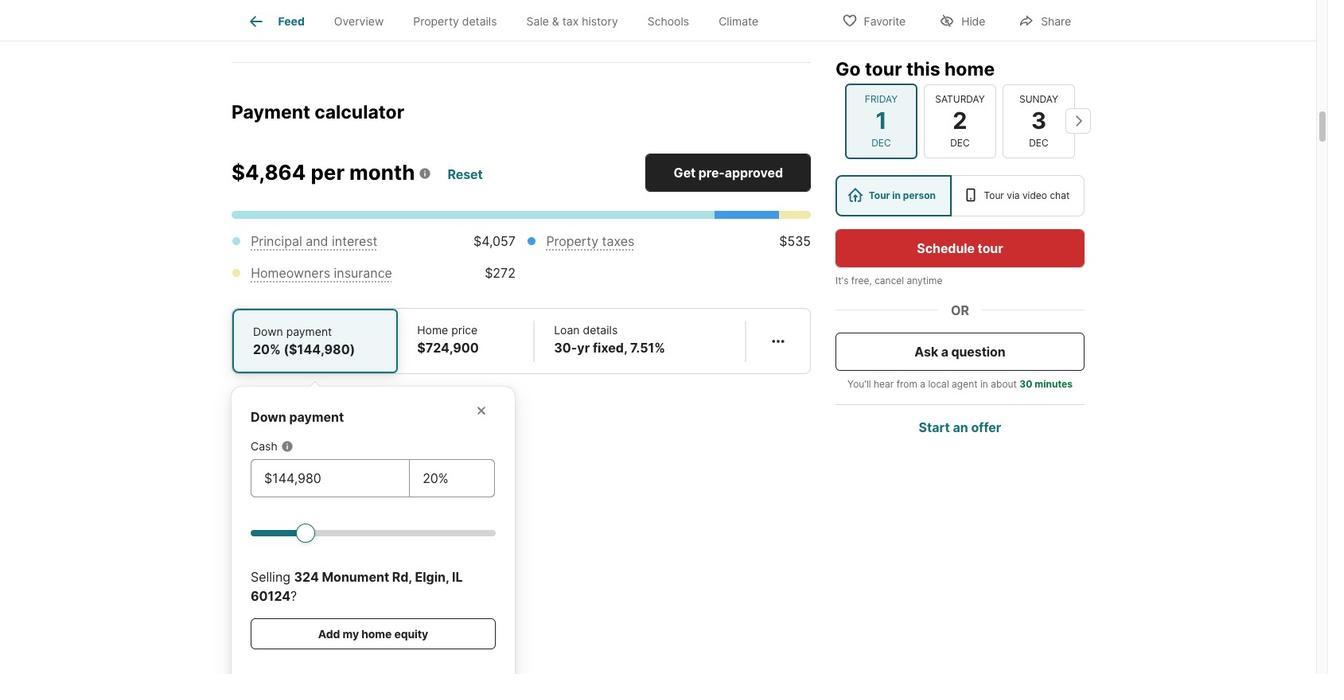 Task type: describe. For each thing, give the bounding box(es) containing it.
ask a question button
[[836, 332, 1085, 370]]

$4,057
[[474, 233, 516, 249]]

property details
[[413, 15, 497, 28]]

an
[[953, 419, 968, 435]]

tour for schedule
[[978, 240, 1003, 255]]

add
[[318, 627, 340, 641]]

sunday 3 dec
[[1019, 93, 1058, 148]]

monument
[[322, 569, 389, 585]]

payment calculator
[[232, 101, 404, 123]]

loan
[[554, 323, 580, 337]]

property details tab
[[399, 2, 512, 41]]

?
[[291, 588, 297, 604]]

from
[[897, 377, 918, 389]]

hide button
[[926, 4, 999, 36]]

schedule tour
[[917, 240, 1003, 255]]

hear
[[874, 377, 894, 389]]

sale & tax history tab
[[512, 2, 633, 41]]

tour for tour via video chat
[[984, 189, 1004, 201]]

details for property details
[[462, 15, 497, 28]]

cash
[[251, 440, 277, 453]]

$4,864
[[232, 160, 306, 185]]

tour for go
[[865, 57, 902, 80]]

question
[[951, 343, 1006, 359]]

tab list containing feed
[[232, 0, 786, 41]]

tour for tour in person
[[869, 189, 890, 201]]

tour in person option
[[836, 174, 952, 216]]

principal and interest
[[251, 233, 378, 249]]

dec for 1
[[872, 136, 891, 148]]

homeowners insurance
[[251, 265, 392, 281]]

property taxes
[[546, 233, 635, 249]]

reset
[[448, 166, 483, 182]]

324 monument rd, elgin, il 60124
[[251, 569, 463, 604]]

next image
[[1066, 108, 1091, 134]]

down payment 20% ($144,980)
[[253, 325, 355, 358]]

start an offer link
[[919, 419, 1002, 435]]

add my home equity
[[318, 627, 428, 641]]

fixed,
[[593, 340, 627, 356]]

loan details 30-yr fixed, 7.51%
[[554, 323, 665, 356]]

30
[[1020, 377, 1033, 389]]

in inside tour in person option
[[892, 189, 901, 201]]

homeowners
[[251, 265, 330, 281]]

you'll
[[848, 377, 871, 389]]

climate
[[719, 15, 759, 28]]

start
[[919, 419, 950, 435]]

schools
[[648, 15, 689, 28]]

7.51%
[[630, 340, 665, 356]]

$272
[[485, 265, 516, 281]]

details for loan details 30-yr fixed, 7.51%
[[583, 323, 618, 337]]

60124
[[251, 588, 291, 604]]

taxes
[[602, 233, 635, 249]]

list box containing tour in person
[[836, 174, 1085, 216]]

via
[[1007, 189, 1020, 201]]

property for property taxes
[[546, 233, 599, 249]]

payment
[[232, 101, 310, 123]]

($144,980)
[[284, 342, 355, 358]]

get
[[674, 165, 696, 181]]

equity
[[394, 627, 428, 641]]

cancel
[[875, 274, 904, 286]]

it's
[[836, 274, 849, 286]]

hide
[[961, 14, 985, 27]]

ask a question
[[915, 343, 1006, 359]]

anytime
[[907, 274, 943, 286]]

interest
[[332, 233, 378, 249]]

tooltip containing down payment
[[232, 374, 811, 674]]

reset button
[[447, 160, 484, 189]]

my
[[343, 627, 359, 641]]

this
[[906, 57, 940, 80]]

add my home equity button
[[251, 619, 496, 650]]

1
[[876, 106, 887, 134]]

sunday
[[1019, 93, 1058, 105]]

share button
[[1005, 4, 1085, 36]]

payment for down payment
[[289, 409, 344, 425]]

selling
[[251, 569, 294, 585]]

month
[[349, 160, 415, 185]]

principal
[[251, 233, 302, 249]]

principal and interest link
[[251, 233, 378, 249]]

favorite button
[[828, 4, 919, 36]]

home
[[417, 323, 448, 337]]

approved
[[725, 165, 783, 181]]

go tour this home
[[836, 57, 995, 80]]

insurance
[[334, 265, 392, 281]]

start an offer
[[919, 419, 1002, 435]]



Task type: vqa. For each thing, say whether or not it's contained in the screenshot.
bottom home
yes



Task type: locate. For each thing, give the bounding box(es) containing it.
a right from
[[920, 377, 926, 389]]

1 dec from the left
[[872, 136, 891, 148]]

0 vertical spatial in
[[892, 189, 901, 201]]

in right agent
[[980, 377, 988, 389]]

dec for 3
[[1029, 136, 1049, 148]]

dec inside "friday 1 dec"
[[872, 136, 891, 148]]

down for down payment 20% ($144,980)
[[253, 325, 283, 338]]

down
[[253, 325, 283, 338], [251, 409, 286, 425]]

sale
[[527, 15, 549, 28]]

video
[[1023, 189, 1047, 201]]

property right overview tab
[[413, 15, 459, 28]]

tooltip
[[232, 374, 811, 674]]

1 horizontal spatial dec
[[950, 136, 970, 148]]

down up 'cash'
[[251, 409, 286, 425]]

payment inside the down payment 20% ($144,980)
[[286, 325, 332, 338]]

you'll hear from a local agent in about 30 minutes
[[848, 377, 1073, 389]]

per
[[311, 160, 345, 185]]

home right my at the left bottom of page
[[361, 627, 392, 641]]

down inside the down payment 20% ($144,980)
[[253, 325, 283, 338]]

down inside tooltip
[[251, 409, 286, 425]]

in
[[892, 189, 901, 201], [980, 377, 988, 389]]

payment up ($144,980)
[[286, 325, 332, 338]]

30-
[[554, 340, 577, 356]]

1 horizontal spatial home
[[945, 57, 995, 80]]

overview tab
[[319, 2, 399, 41]]

friday 1 dec
[[865, 93, 898, 148]]

324
[[294, 569, 319, 585]]

2
[[953, 106, 967, 134]]

tour inside tour in person option
[[869, 189, 890, 201]]

local
[[928, 377, 949, 389]]

tour left "person"
[[869, 189, 890, 201]]

payment for down payment 20% ($144,980)
[[286, 325, 332, 338]]

sale & tax history
[[527, 15, 618, 28]]

agent
[[952, 377, 978, 389]]

0 horizontal spatial dec
[[872, 136, 891, 148]]

1 horizontal spatial a
[[941, 343, 949, 359]]

dec down 1
[[872, 136, 891, 148]]

list box
[[836, 174, 1085, 216]]

0 vertical spatial details
[[462, 15, 497, 28]]

0 horizontal spatial tour
[[865, 57, 902, 80]]

feed
[[278, 15, 305, 28]]

details
[[462, 15, 497, 28], [583, 323, 618, 337]]

dec
[[872, 136, 891, 148], [950, 136, 970, 148], [1029, 136, 1049, 148]]

a right ask
[[941, 343, 949, 359]]

2 horizontal spatial dec
[[1029, 136, 1049, 148]]

tour via video chat option
[[952, 174, 1085, 216]]

free,
[[851, 274, 872, 286]]

0 horizontal spatial details
[[462, 15, 497, 28]]

elgin,
[[415, 569, 449, 585]]

tour left via in the top of the page
[[984, 189, 1004, 201]]

price
[[451, 323, 478, 337]]

0 vertical spatial tour
[[865, 57, 902, 80]]

0 horizontal spatial property
[[413, 15, 459, 28]]

down for down payment
[[251, 409, 286, 425]]

schools tab
[[633, 2, 704, 41]]

1 vertical spatial tour
[[978, 240, 1003, 255]]

1 vertical spatial home
[[361, 627, 392, 641]]

1 vertical spatial down
[[251, 409, 286, 425]]

1 horizontal spatial property
[[546, 233, 599, 249]]

home inside button
[[361, 627, 392, 641]]

down payment
[[251, 409, 344, 425]]

$535
[[779, 233, 811, 249]]

0 horizontal spatial a
[[920, 377, 926, 389]]

tour up friday
[[865, 57, 902, 80]]

ask
[[915, 343, 938, 359]]

get pre-approved
[[674, 165, 783, 181]]

tour
[[865, 57, 902, 80], [978, 240, 1003, 255]]

schedule
[[917, 240, 975, 255]]

tour inside button
[[978, 240, 1003, 255]]

20%
[[253, 342, 281, 358]]

dec for 2
[[950, 136, 970, 148]]

0 vertical spatial home
[[945, 57, 995, 80]]

details inside loan details 30-yr fixed, 7.51%
[[583, 323, 618, 337]]

None text field
[[264, 469, 396, 488], [423, 469, 481, 488], [264, 469, 396, 488], [423, 469, 481, 488]]

0 horizontal spatial home
[[361, 627, 392, 641]]

dec inside 'sunday 3 dec'
[[1029, 136, 1049, 148]]

property inside tab
[[413, 15, 459, 28]]

details left sale at the left
[[462, 15, 497, 28]]

saturday 2 dec
[[935, 93, 985, 148]]

1 vertical spatial property
[[546, 233, 599, 249]]

schedule tour button
[[836, 228, 1085, 267]]

&
[[552, 15, 559, 28]]

tab list
[[232, 0, 786, 41]]

property for property details
[[413, 15, 459, 28]]

dec inside saturday 2 dec
[[950, 136, 970, 148]]

1 tour from the left
[[869, 189, 890, 201]]

property left taxes
[[546, 233, 599, 249]]

tour
[[869, 189, 890, 201], [984, 189, 1004, 201]]

in left "person"
[[892, 189, 901, 201]]

or
[[951, 302, 969, 318]]

tour right 'schedule'
[[978, 240, 1003, 255]]

payment down ($144,980)
[[289, 409, 344, 425]]

0 horizontal spatial tour
[[869, 189, 890, 201]]

None button
[[845, 83, 918, 158], [924, 84, 996, 158], [1003, 84, 1075, 158], [845, 83, 918, 158], [924, 84, 996, 158], [1003, 84, 1075, 158]]

chat
[[1050, 189, 1070, 201]]

details up fixed,
[[583, 323, 618, 337]]

2 dec from the left
[[950, 136, 970, 148]]

payment inside tooltip
[[289, 409, 344, 425]]

dec down 2
[[950, 136, 970, 148]]

and
[[306, 233, 328, 249]]

1 horizontal spatial details
[[583, 323, 618, 337]]

3 dec from the left
[[1029, 136, 1049, 148]]

a
[[941, 343, 949, 359], [920, 377, 926, 389]]

go
[[836, 57, 861, 80]]

home up saturday at the top right
[[945, 57, 995, 80]]

tour in person
[[869, 189, 936, 201]]

il
[[452, 569, 463, 585]]

1 vertical spatial a
[[920, 377, 926, 389]]

2 tour from the left
[[984, 189, 1004, 201]]

1 horizontal spatial tour
[[984, 189, 1004, 201]]

homeowners insurance link
[[251, 265, 392, 281]]

share
[[1041, 14, 1071, 27]]

0 vertical spatial payment
[[286, 325, 332, 338]]

0 vertical spatial a
[[941, 343, 949, 359]]

home
[[945, 57, 995, 80], [361, 627, 392, 641]]

tour inside tour via video chat 'option'
[[984, 189, 1004, 201]]

get pre-approved button
[[646, 154, 811, 192]]

1 horizontal spatial tour
[[978, 240, 1003, 255]]

1 vertical spatial details
[[583, 323, 618, 337]]

a inside button
[[941, 343, 949, 359]]

1 horizontal spatial in
[[980, 377, 988, 389]]

history
[[582, 15, 618, 28]]

home price $724,900
[[417, 323, 479, 356]]

3
[[1031, 106, 1047, 134]]

property
[[413, 15, 459, 28], [546, 233, 599, 249]]

tour via video chat
[[984, 189, 1070, 201]]

pre-
[[699, 165, 725, 181]]

saturday
[[935, 93, 985, 105]]

tax
[[562, 15, 579, 28]]

dec down 3
[[1029, 136, 1049, 148]]

minutes
[[1035, 377, 1073, 389]]

person
[[903, 189, 936, 201]]

offer
[[971, 419, 1002, 435]]

yr
[[577, 340, 590, 356]]

1 vertical spatial in
[[980, 377, 988, 389]]

friday
[[865, 93, 898, 105]]

about
[[991, 377, 1017, 389]]

0 vertical spatial down
[[253, 325, 283, 338]]

down up 20%
[[253, 325, 283, 338]]

favorite
[[864, 14, 906, 27]]

details inside tab
[[462, 15, 497, 28]]

climate tab
[[704, 2, 773, 41]]

Down Payment Slider range field
[[251, 523, 496, 542]]

rd,
[[392, 569, 412, 585]]

payment
[[286, 325, 332, 338], [289, 409, 344, 425]]

0 vertical spatial property
[[413, 15, 459, 28]]

0 horizontal spatial in
[[892, 189, 901, 201]]

1 vertical spatial payment
[[289, 409, 344, 425]]



